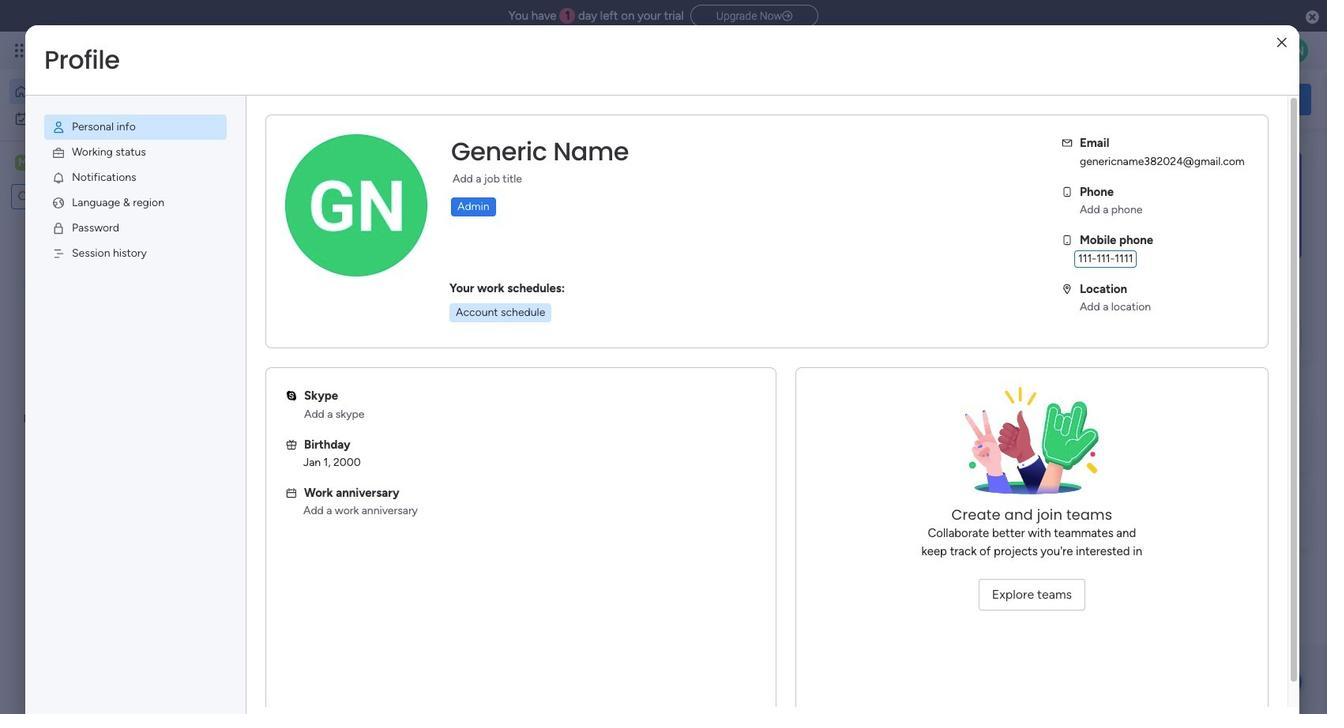 Task type: describe. For each thing, give the bounding box(es) containing it.
close my workspaces image
[[244, 461, 263, 480]]

2 option from the top
[[9, 106, 192, 131]]

public board image
[[525, 320, 542, 337]]

5 menu item from the top
[[44, 216, 227, 241]]

component image
[[525, 345, 539, 359]]

menu menu
[[25, 96, 246, 285]]

1 option from the top
[[9, 79, 192, 104]]

Search in workspace field
[[33, 188, 113, 206]]

public board image
[[264, 320, 281, 337]]

component image
[[264, 345, 278, 359]]

no teams image
[[953, 387, 1111, 506]]

quick search results list box
[[244, 179, 1037, 389]]

2 menu item from the top
[[44, 140, 227, 165]]

workspace image
[[270, 508, 308, 546]]

dapulse close image
[[1306, 9, 1319, 25]]

clear search image
[[115, 189, 130, 205]]

workspace image
[[15, 154, 31, 171]]

session history image
[[51, 247, 66, 261]]



Task type: vqa. For each thing, say whether or not it's contained in the screenshot.
search everything Image
no



Task type: locate. For each thing, give the bounding box(es) containing it.
menu item
[[44, 115, 227, 140], [44, 140, 227, 165], [44, 165, 227, 190], [44, 190, 227, 216], [44, 216, 227, 241], [44, 241, 227, 266]]

Add a mobile phone field
[[1074, 250, 1137, 267]]

close image
[[1277, 37, 1287, 49]]

working status image
[[51, 145, 66, 160]]

4 menu item from the top
[[44, 190, 227, 216]]

1 vertical spatial option
[[9, 106, 192, 131]]

generic name image
[[1283, 38, 1308, 63]]

option up workspace selection element
[[9, 106, 192, 131]]

language & region image
[[51, 196, 66, 210]]

personal info image
[[51, 120, 66, 134]]

password image
[[51, 221, 66, 235]]

v2 user feedback image
[[1087, 90, 1099, 108]]

option up personal info icon
[[9, 79, 192, 104]]

notifications image
[[51, 171, 66, 185]]

templates image image
[[1089, 151, 1297, 260]]

6 menu item from the top
[[44, 241, 227, 266]]

getting started element
[[1074, 409, 1312, 472]]

0 vertical spatial option
[[9, 79, 192, 104]]

open update feed (inbox) image
[[244, 408, 263, 427]]

1 menu item from the top
[[44, 115, 227, 140]]

v2 bolt switch image
[[1210, 90, 1220, 108]]

add to favorites image
[[471, 320, 487, 336]]

workspace selection element
[[15, 153, 132, 174]]

option
[[9, 79, 192, 104], [9, 106, 192, 131]]

close recently visited image
[[244, 160, 263, 179]]

None field
[[447, 135, 633, 168]]

select product image
[[14, 43, 30, 58]]

3 menu item from the top
[[44, 165, 227, 190]]

dapulse rightstroke image
[[782, 10, 793, 22]]



